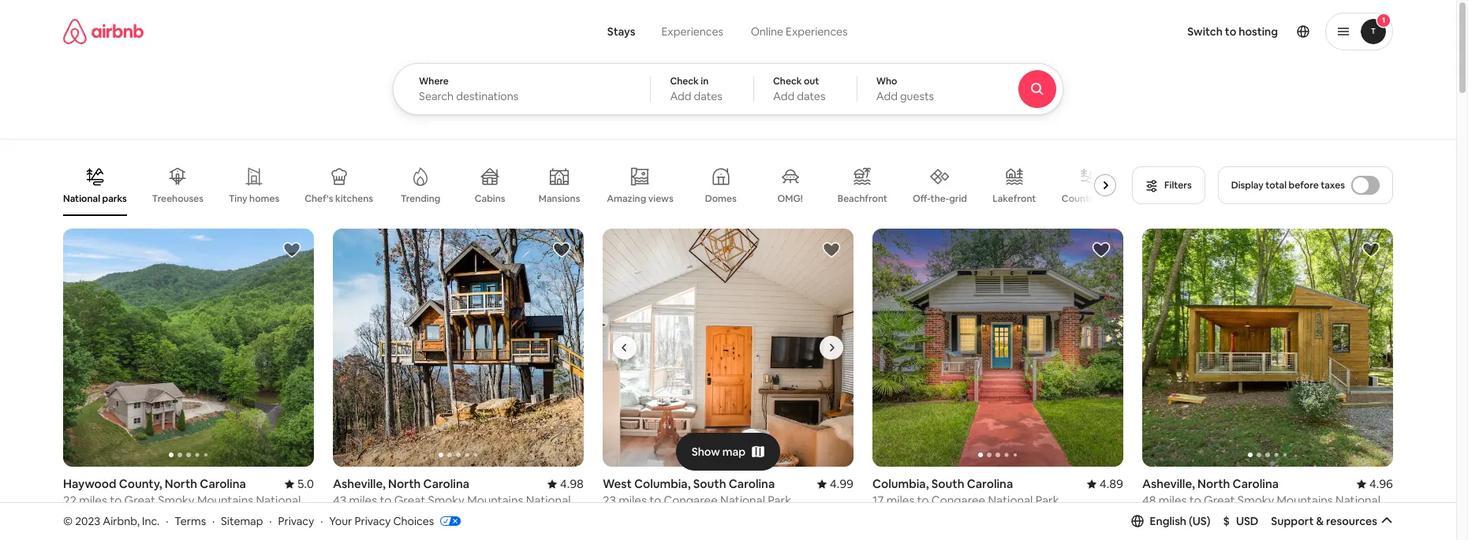Task type: locate. For each thing, give the bounding box(es) containing it.
1 horizontal spatial south
[[932, 477, 965, 492]]

dates down the out
[[797, 89, 826, 103]]

smoky
[[158, 493, 195, 508], [428, 493, 465, 508], [1238, 493, 1275, 508]]

dates for check out add dates
[[797, 89, 826, 103]]

columbia, right west
[[635, 477, 691, 492]]

43
[[333, 493, 347, 508]]

dates
[[694, 89, 723, 103], [797, 89, 826, 103]]

1 horizontal spatial columbia,
[[873, 477, 929, 492]]

1 smoky from the left
[[158, 493, 195, 508]]

2 horizontal spatial mountains
[[1278, 493, 1334, 508]]

national
[[63, 192, 100, 205], [256, 493, 301, 508], [526, 493, 571, 508], [721, 493, 766, 508], [989, 493, 1034, 508], [1336, 493, 1381, 508]]

north up $
[[1198, 477, 1231, 492]]

1 horizontal spatial nov
[[333, 510, 355, 525]]

1 dates from the left
[[694, 89, 723, 103]]

miles inside asheville, north carolina 43 miles to great smoky mountains national park
[[349, 493, 377, 508]]

1 horizontal spatial experiences
[[786, 24, 848, 39]]

2 horizontal spatial add
[[877, 89, 898, 103]]

support
[[1272, 514, 1315, 529]]

0 horizontal spatial privacy
[[278, 514, 314, 529]]

0 horizontal spatial great
[[124, 493, 156, 508]]

1 horizontal spatial asheville,
[[1143, 477, 1196, 492]]

to up dec
[[380, 493, 392, 508]]

smoky up terms
[[158, 493, 195, 508]]

3 mountains from the left
[[1278, 493, 1334, 508]]

· left privacy link at the left of the page
[[269, 514, 272, 529]]

check for check out add dates
[[774, 75, 802, 88]]

0 horizontal spatial –
[[95, 510, 101, 525]]

domes
[[705, 193, 737, 205]]

2 add from the left
[[774, 89, 795, 103]]

haywood
[[63, 477, 117, 492]]

2 · from the left
[[212, 514, 215, 529]]

group
[[63, 155, 1123, 216], [63, 229, 314, 467], [333, 229, 584, 467], [603, 229, 854, 467], [873, 229, 1124, 467], [1143, 229, 1394, 467]]

english (us)
[[1150, 514, 1211, 529]]

great for 48 miles to great smoky mountains national park
[[1205, 493, 1236, 508]]

– right 7
[[1174, 510, 1180, 525]]

your
[[329, 514, 352, 529]]

national inside group
[[63, 192, 100, 205]]

5.0
[[297, 477, 314, 492]]

miles inside columbia, south carolina 17 miles to congaree national park
[[887, 493, 915, 508]]

mansions
[[539, 193, 581, 205]]

asheville, for 43
[[333, 477, 386, 492]]

jan 7 – 12
[[1143, 510, 1194, 525]]

1 nov from the left
[[63, 510, 85, 525]]

2 columbia, from the left
[[873, 477, 929, 492]]

north inside haywood county, north carolina 22 miles to great smoky mountains national park
[[165, 477, 197, 492]]

add down experiences "button"
[[670, 89, 692, 103]]

12
[[1182, 510, 1194, 525]]

experiences inside experiences "button"
[[662, 24, 724, 39]]

carolina inside west columbia, south carolina 23 miles to congaree national park
[[729, 477, 775, 492]]

north for asheville, north carolina 43 miles to great smoky mountains national park
[[388, 477, 421, 492]]

2 north from the left
[[388, 477, 421, 492]]

carolina inside columbia, south carolina 17 miles to congaree national park
[[968, 477, 1014, 492]]

2 mountains from the left
[[467, 493, 524, 508]]

grid
[[950, 192, 968, 205]]

asheville, up 43
[[333, 477, 386, 492]]

smoky up choices
[[428, 493, 465, 508]]

1 – from the left
[[95, 510, 101, 525]]

miles inside west columbia, south carolina 23 miles to congaree national park
[[619, 493, 647, 508]]

2 horizontal spatial great
[[1205, 493, 1236, 508]]

2 horizontal spatial 1
[[1383, 15, 1386, 25]]

asheville, inside asheville, north carolina 43 miles to great smoky mountains national park
[[333, 477, 386, 492]]

4.89
[[1100, 477, 1124, 492]]

display total before taxes button
[[1218, 167, 1394, 204]]

· right terms link
[[212, 514, 215, 529]]

to up 12
[[1190, 493, 1202, 508]]

0 horizontal spatial add
[[670, 89, 692, 103]]

add down who
[[877, 89, 898, 103]]

· right inc.
[[166, 514, 168, 529]]

1 horizontal spatial great
[[394, 493, 426, 508]]

1 mountains from the left
[[197, 493, 254, 508]]

3 add from the left
[[877, 89, 898, 103]]

0 horizontal spatial north
[[165, 477, 197, 492]]

great inside asheville, north carolina 43 miles to great smoky mountains national park
[[394, 493, 426, 508]]

1 congaree from the left
[[664, 493, 718, 508]]

profile element
[[887, 0, 1394, 63]]

nov down 22
[[63, 510, 85, 525]]

smoky for 43
[[428, 493, 465, 508]]

chef's
[[305, 193, 333, 205]]

22
[[63, 493, 77, 508]]

online experiences
[[751, 24, 848, 39]]

1 north from the left
[[165, 477, 197, 492]]

mountains inside haywood county, north carolina 22 miles to great smoky mountains national park
[[197, 493, 254, 508]]

great up choices
[[394, 493, 426, 508]]

great
[[124, 493, 156, 508], [394, 493, 426, 508], [1205, 493, 1236, 508]]

omg!
[[778, 193, 803, 205]]

asheville, inside asheville, north carolina 48 miles to great smoky mountains national park
[[1143, 477, 1196, 492]]

add to wishlist: columbia, south carolina image
[[1092, 241, 1111, 260]]

columbia, inside west columbia, south carolina 23 miles to congaree national park
[[635, 477, 691, 492]]

None search field
[[393, 0, 1107, 115]]

north up dec
[[388, 477, 421, 492]]

5 carolina from the left
[[1233, 477, 1280, 492]]

miles right 17 at the right of the page
[[887, 493, 915, 508]]

$
[[1224, 514, 1230, 529]]

miles down west
[[619, 493, 647, 508]]

to
[[1226, 24, 1237, 39], [110, 493, 122, 508], [380, 493, 392, 508], [650, 493, 662, 508], [918, 493, 930, 508], [1190, 493, 1202, 508]]

columbia,
[[635, 477, 691, 492], [873, 477, 929, 492]]

privacy
[[278, 514, 314, 529], [355, 514, 391, 529]]

park inside west columbia, south carolina 23 miles to congaree national park
[[768, 493, 792, 508]]

0 horizontal spatial smoky
[[158, 493, 195, 508]]

add inside 'check out add dates'
[[774, 89, 795, 103]]

check for check in add dates
[[670, 75, 699, 88]]

add to wishlist: asheville, north carolina image
[[553, 241, 571, 260]]

privacy link
[[278, 514, 314, 529]]

1 south from the left
[[694, 477, 727, 492]]

asheville,
[[333, 477, 386, 492], [1143, 477, 1196, 492]]

south inside west columbia, south carolina 23 miles to congaree national park
[[694, 477, 727, 492]]

3 great from the left
[[1205, 493, 1236, 508]]

the-
[[931, 192, 950, 205]]

north up terms
[[165, 477, 197, 492]]

check inside 'check out add dates'
[[774, 75, 802, 88]]

3 – from the left
[[1174, 510, 1180, 525]]

1 horizontal spatial –
[[373, 510, 379, 525]]

amazing views
[[607, 192, 674, 205]]

4.99 out of 5 average rating image
[[818, 477, 854, 492]]

1 horizontal spatial privacy
[[355, 514, 391, 529]]

where
[[419, 75, 449, 88]]

mountains inside asheville, north carolina 43 miles to great smoky mountains national park
[[467, 493, 524, 508]]

add to wishlist: asheville, north carolina image
[[1362, 241, 1381, 260]]

carolina for columbia, south carolina 17 miles to congaree national park
[[968, 477, 1014, 492]]

1 carolina from the left
[[200, 477, 246, 492]]

1 horizontal spatial add
[[774, 89, 795, 103]]

add inside who add guests
[[877, 89, 898, 103]]

1 horizontal spatial north
[[388, 477, 421, 492]]

park
[[768, 493, 792, 508], [1036, 493, 1060, 508], [63, 508, 87, 523], [333, 508, 357, 523], [1143, 508, 1167, 523]]

support & resources button
[[1272, 514, 1394, 529]]

nov for miles
[[333, 510, 355, 525]]

0 horizontal spatial south
[[694, 477, 727, 492]]

carolina for asheville, north carolina 48 miles to great smoky mountains national park
[[1233, 477, 1280, 492]]

4 miles from the left
[[887, 493, 915, 508]]

&
[[1317, 514, 1325, 529]]

1 horizontal spatial mountains
[[467, 493, 524, 508]]

to up 6
[[110, 493, 122, 508]]

support & resources
[[1272, 514, 1378, 529]]

great inside haywood county, north carolina 22 miles to great smoky mountains national park
[[124, 493, 156, 508]]

2 carolina from the left
[[424, 477, 470, 492]]

2 horizontal spatial north
[[1198, 477, 1231, 492]]

dates inside check in add dates
[[694, 89, 723, 103]]

carolina inside asheville, north carolina 48 miles to great smoky mountains national park
[[1233, 477, 1280, 492]]

0 horizontal spatial dates
[[694, 89, 723, 103]]

5 miles from the left
[[1159, 493, 1188, 508]]

check left in
[[670, 75, 699, 88]]

0 horizontal spatial nov
[[63, 510, 85, 525]]

4.96 out of 5 average rating image
[[1357, 477, 1394, 492]]

tiny homes
[[229, 193, 280, 205]]

great inside asheville, north carolina 48 miles to great smoky mountains national park
[[1205, 493, 1236, 508]]

sitemap
[[221, 514, 263, 529]]

2 check from the left
[[774, 75, 802, 88]]

west columbia, south carolina 23 miles to congaree national park
[[603, 477, 792, 508]]

– right "26"
[[373, 510, 379, 525]]

1 asheville, from the left
[[333, 477, 386, 492]]

asheville, up 48
[[1143, 477, 1196, 492]]

– left 6
[[95, 510, 101, 525]]

check left the out
[[774, 75, 802, 88]]

2 horizontal spatial –
[[1174, 510, 1180, 525]]

· left your
[[321, 514, 323, 529]]

experiences inside 'online experiences' 'link'
[[786, 24, 848, 39]]

add
[[670, 89, 692, 103], [774, 89, 795, 103], [877, 89, 898, 103]]

1 horizontal spatial smoky
[[428, 493, 465, 508]]

2 congaree from the left
[[932, 493, 986, 508]]

mountains
[[197, 493, 254, 508], [467, 493, 524, 508], [1278, 493, 1334, 508]]

great up $
[[1205, 493, 1236, 508]]

stays
[[608, 24, 636, 39]]

1 columbia, from the left
[[635, 477, 691, 492]]

(us)
[[1190, 514, 1211, 529]]

add inside check in add dates
[[670, 89, 692, 103]]

0 horizontal spatial columbia,
[[635, 477, 691, 492]]

4.99
[[830, 477, 854, 492]]

0 horizontal spatial experiences
[[662, 24, 724, 39]]

terms
[[175, 514, 206, 529]]

0 horizontal spatial asheville,
[[333, 477, 386, 492]]

48
[[1143, 493, 1157, 508]]

to inside profile element
[[1226, 24, 1237, 39]]

3 smoky from the left
[[1238, 493, 1275, 508]]

3 miles from the left
[[619, 493, 647, 508]]

0 horizontal spatial mountains
[[197, 493, 254, 508]]

2 south from the left
[[932, 477, 965, 492]]

dates down in
[[694, 89, 723, 103]]

experiences right online at the right top of page
[[786, 24, 848, 39]]

smoky inside asheville, north carolina 43 miles to great smoky mountains national park
[[428, 493, 465, 508]]

1 inside dropdown button
[[1383, 15, 1386, 25]]

carolina inside asheville, north carolina 43 miles to great smoky mountains national park
[[424, 477, 470, 492]]

2 experiences from the left
[[786, 24, 848, 39]]

miles down haywood
[[79, 493, 107, 508]]

to right 23
[[650, 493, 662, 508]]

1 miles from the left
[[79, 493, 107, 508]]

1 horizontal spatial dates
[[797, 89, 826, 103]]

group for 17 miles to congaree national park
[[873, 229, 1124, 467]]

4 carolina from the left
[[968, 477, 1014, 492]]

homes
[[250, 193, 280, 205]]

smoky up usd
[[1238, 493, 1275, 508]]

dates inside 'check out add dates'
[[797, 89, 826, 103]]

check
[[670, 75, 699, 88], [774, 75, 802, 88]]

1 great from the left
[[124, 493, 156, 508]]

miles for 48
[[1159, 493, 1188, 508]]

3 north from the left
[[1198, 477, 1231, 492]]

1 experiences from the left
[[662, 24, 724, 39]]

1 horizontal spatial congaree
[[932, 493, 986, 508]]

to inside west columbia, south carolina 23 miles to congaree national park
[[650, 493, 662, 508]]

nov down 43
[[333, 510, 355, 525]]

north inside asheville, north carolina 48 miles to great smoky mountains national park
[[1198, 477, 1231, 492]]

mountains inside asheville, north carolina 48 miles to great smoky mountains national park
[[1278, 493, 1334, 508]]

miles inside asheville, north carolina 48 miles to great smoky mountains national park
[[1159, 493, 1188, 508]]

23
[[603, 493, 616, 508]]

2 horizontal spatial smoky
[[1238, 493, 1275, 508]]

dec
[[382, 510, 404, 525]]

great down county,
[[124, 493, 156, 508]]

2 nov from the left
[[333, 510, 355, 525]]

columbia, up 17 at the right of the page
[[873, 477, 929, 492]]

2 smoky from the left
[[428, 493, 465, 508]]

north
[[165, 477, 197, 492], [388, 477, 421, 492], [1198, 477, 1231, 492]]

great for 43 miles to great smoky mountains national park
[[394, 493, 426, 508]]

miles up "26"
[[349, 493, 377, 508]]

congaree
[[664, 493, 718, 508], [932, 493, 986, 508]]

to right the switch
[[1226, 24, 1237, 39]]

1 check from the left
[[670, 75, 699, 88]]

terms link
[[175, 514, 206, 529]]

1 horizontal spatial check
[[774, 75, 802, 88]]

miles inside haywood county, north carolina 22 miles to great smoky mountains national park
[[79, 493, 107, 508]]

2 great from the left
[[394, 493, 426, 508]]

2 dates from the left
[[797, 89, 826, 103]]

sitemap link
[[221, 514, 263, 529]]

2 miles from the left
[[349, 493, 377, 508]]

national inside west columbia, south carolina 23 miles to congaree national park
[[721, 493, 766, 508]]

3 carolina from the left
[[729, 477, 775, 492]]

experiences
[[662, 24, 724, 39], [786, 24, 848, 39]]

miles up jan 7 – 12
[[1159, 493, 1188, 508]]

1 add from the left
[[670, 89, 692, 103]]

usd
[[1237, 514, 1259, 529]]

add down online experiences
[[774, 89, 795, 103]]

filters
[[1165, 179, 1192, 192]]

kitchens
[[335, 193, 373, 205]]

check inside check in add dates
[[670, 75, 699, 88]]

mountains for 43 miles to great smoky mountains national park
[[467, 493, 524, 508]]

treehouses
[[152, 193, 204, 205]]

park inside haywood county, north carolina 22 miles to great smoky mountains national park
[[63, 508, 87, 523]]

© 2023 airbnb, inc. ·
[[63, 514, 168, 529]]

experiences up in
[[662, 24, 724, 39]]

2 asheville, from the left
[[1143, 477, 1196, 492]]

smoky inside asheville, north carolina 48 miles to great smoky mountains national park
[[1238, 493, 1275, 508]]

north inside asheville, north carolina 43 miles to great smoky mountains national park
[[388, 477, 421, 492]]

0 horizontal spatial check
[[670, 75, 699, 88]]

to right 17 at the right of the page
[[918, 493, 930, 508]]

nov 1 – 6
[[63, 510, 110, 525]]

4.89 out of 5 average rating image
[[1088, 477, 1124, 492]]

2 – from the left
[[373, 510, 379, 525]]

0 horizontal spatial congaree
[[664, 493, 718, 508]]

check out add dates
[[774, 75, 826, 103]]



Task type: vqa. For each thing, say whether or not it's contained in the screenshot.
'22'
yes



Task type: describe. For each thing, give the bounding box(es) containing it.
show map button
[[676, 433, 781, 471]]

park inside asheville, north carolina 48 miles to great smoky mountains national park
[[1143, 508, 1167, 523]]

mountains for 48 miles to great smoky mountains national park
[[1278, 493, 1334, 508]]

1 horizontal spatial 1
[[407, 510, 411, 525]]

airbnb,
[[103, 514, 140, 529]]

group for 22 miles to great smoky mountains national park
[[63, 229, 314, 467]]

national inside asheville, north carolina 43 miles to great smoky mountains national park
[[526, 493, 571, 508]]

4.98
[[560, 477, 584, 492]]

– for dec
[[373, 510, 379, 525]]

columbia, inside columbia, south carolina 17 miles to congaree national park
[[873, 477, 929, 492]]

out
[[804, 75, 820, 88]]

26
[[357, 510, 371, 525]]

before
[[1289, 179, 1319, 192]]

1 button
[[1326, 13, 1394, 51]]

who
[[877, 75, 898, 88]]

north for asheville, north carolina 48 miles to great smoky mountains national park
[[1198, 477, 1231, 492]]

in
[[701, 75, 709, 88]]

switch
[[1188, 24, 1223, 39]]

english
[[1150, 514, 1187, 529]]

to inside columbia, south carolina 17 miles to congaree national park
[[918, 493, 930, 508]]

switch to hosting link
[[1179, 15, 1288, 48]]

your privacy choices link
[[329, 514, 461, 530]]

to inside asheville, north carolina 48 miles to great smoky mountains national park
[[1190, 493, 1202, 508]]

display total before taxes
[[1232, 179, 1346, 192]]

4 · from the left
[[321, 514, 323, 529]]

Where field
[[419, 89, 625, 103]]

taxes
[[1321, 179, 1346, 192]]

check in add dates
[[670, 75, 723, 103]]

1 privacy from the left
[[278, 514, 314, 529]]

6
[[103, 510, 110, 525]]

group for 23 miles to congaree national park
[[603, 229, 854, 467]]

carolina for asheville, north carolina 43 miles to great smoky mountains national park
[[424, 477, 470, 492]]

map
[[723, 445, 746, 459]]

lakefront
[[993, 193, 1037, 205]]

asheville, north carolina 48 miles to great smoky mountains national park
[[1143, 477, 1381, 523]]

off-
[[913, 192, 931, 205]]

guests
[[901, 89, 935, 103]]

columbia, south carolina 17 miles to congaree national park
[[873, 477, 1060, 508]]

terms · sitemap · privacy
[[175, 514, 314, 529]]

congaree inside west columbia, south carolina 23 miles to congaree national park
[[664, 493, 718, 508]]

your privacy choices
[[329, 514, 434, 529]]

smoky inside haywood county, north carolina 22 miles to great smoky mountains national park
[[158, 493, 195, 508]]

group for 48 miles to great smoky mountains national park
[[1143, 229, 1394, 467]]

what can we help you find? tab list
[[595, 16, 737, 47]]

none search field containing stays
[[393, 0, 1107, 115]]

0 horizontal spatial 1
[[87, 510, 92, 525]]

7
[[1165, 510, 1171, 525]]

show map
[[692, 445, 746, 459]]

switch to hosting
[[1188, 24, 1279, 39]]

4.96
[[1370, 477, 1394, 492]]

17
[[873, 493, 884, 508]]

congaree inside columbia, south carolina 17 miles to congaree national park
[[932, 493, 986, 508]]

smoky for 48
[[1238, 493, 1275, 508]]

display
[[1232, 179, 1264, 192]]

beachfront
[[838, 193, 888, 205]]

parks
[[102, 192, 127, 205]]

– for 12
[[1174, 510, 1180, 525]]

national parks
[[63, 192, 127, 205]]

who add guests
[[877, 75, 935, 103]]

national inside haywood county, north carolina 22 miles to great smoky mountains national park
[[256, 493, 301, 508]]

cabins
[[475, 193, 506, 205]]

add for check out add dates
[[774, 89, 795, 103]]

inc.
[[142, 514, 160, 529]]

3 · from the left
[[269, 514, 272, 529]]

haywood county, north carolina 22 miles to great smoky mountains national park
[[63, 477, 301, 523]]

countryside
[[1062, 193, 1117, 205]]

group for 43 miles to great smoky mountains national park
[[333, 229, 584, 467]]

south inside columbia, south carolina 17 miles to congaree national park
[[932, 477, 965, 492]]

$ usd
[[1224, 514, 1259, 529]]

2 privacy from the left
[[355, 514, 391, 529]]

1 · from the left
[[166, 514, 168, 529]]

amazing
[[607, 192, 647, 205]]

nov 26 – dec 1
[[333, 510, 411, 525]]

nov for 22
[[63, 510, 85, 525]]

tiny
[[229, 193, 247, 205]]

stays button
[[595, 16, 648, 47]]

add to wishlist: west columbia, south carolina image
[[822, 241, 841, 260]]

experiences button
[[648, 16, 737, 47]]

to inside asheville, north carolina 43 miles to great smoky mountains national park
[[380, 493, 392, 508]]

dates for check in add dates
[[694, 89, 723, 103]]

add for check in add dates
[[670, 89, 692, 103]]

park inside columbia, south carolina 17 miles to congaree national park
[[1036, 493, 1060, 508]]

©
[[63, 514, 73, 529]]

carolina inside haywood county, north carolina 22 miles to great smoky mountains national park
[[200, 477, 246, 492]]

views
[[649, 192, 674, 205]]

choices
[[393, 514, 434, 529]]

english (us) button
[[1132, 514, 1211, 529]]

online
[[751, 24, 784, 39]]

park inside asheville, north carolina 43 miles to great smoky mountains national park
[[333, 508, 357, 523]]

national inside columbia, south carolina 17 miles to congaree national park
[[989, 493, 1034, 508]]

county,
[[119, 477, 162, 492]]

add to wishlist: haywood county, north carolina image
[[283, 241, 302, 260]]

to inside haywood county, north carolina 22 miles to great smoky mountains national park
[[110, 493, 122, 508]]

west
[[603, 477, 632, 492]]

miles for 43
[[349, 493, 377, 508]]

chef's kitchens
[[305, 193, 373, 205]]

asheville, north carolina 43 miles to great smoky mountains national park
[[333, 477, 571, 523]]

asheville, for 48
[[1143, 477, 1196, 492]]

miles for 17
[[887, 493, 915, 508]]

trending
[[401, 193, 441, 205]]

2023
[[75, 514, 100, 529]]

online experiences link
[[737, 16, 862, 47]]

show
[[692, 445, 721, 459]]

resources
[[1327, 514, 1378, 529]]

filters button
[[1133, 167, 1206, 204]]

– for 6
[[95, 510, 101, 525]]

national inside asheville, north carolina 48 miles to great smoky mountains national park
[[1336, 493, 1381, 508]]

jan
[[1143, 510, 1162, 525]]

off-the-grid
[[913, 192, 968, 205]]

4.98 out of 5 average rating image
[[548, 477, 584, 492]]

stays tab panel
[[393, 63, 1107, 115]]

group containing national parks
[[63, 155, 1123, 216]]

5.0 out of 5 average rating image
[[285, 477, 314, 492]]



